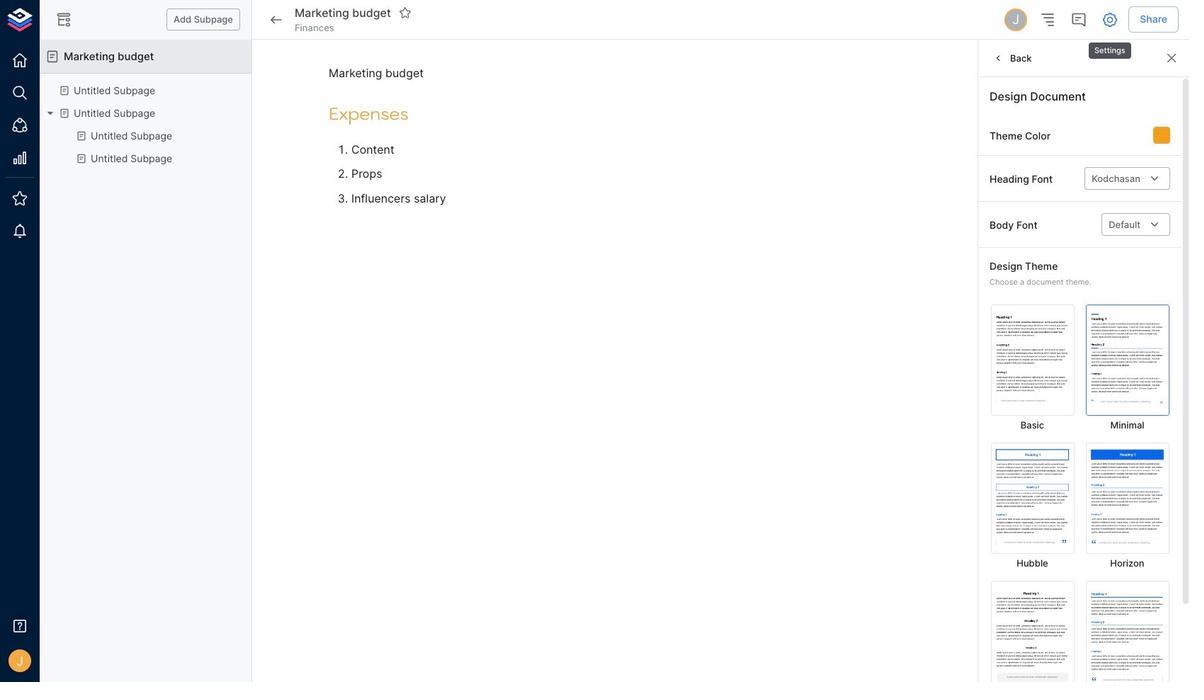 Task type: locate. For each thing, give the bounding box(es) containing it.
comments image
[[1071, 11, 1088, 28]]

go back image
[[268, 11, 285, 28]]

table of contents image
[[1039, 11, 1056, 28]]

settings image
[[1102, 11, 1119, 28]]

hide wiki image
[[55, 11, 72, 28]]

tooltip
[[1087, 33, 1132, 60]]



Task type: vqa. For each thing, say whether or not it's contained in the screenshot.
remove favorite icon
no



Task type: describe. For each thing, give the bounding box(es) containing it.
favorite image
[[399, 7, 412, 19]]



